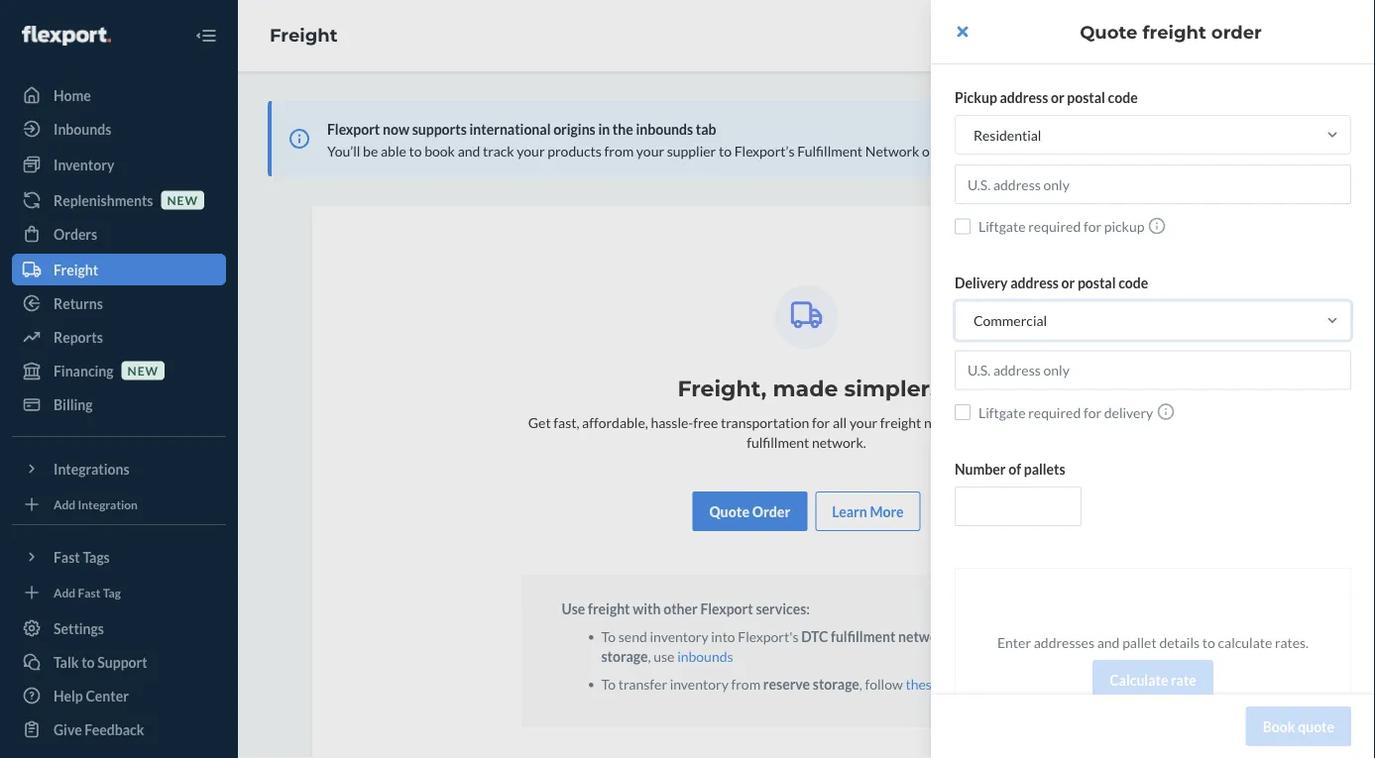 Task type: locate. For each thing, give the bounding box(es) containing it.
None checkbox
[[955, 404, 971, 420]]

required for pickup
[[1029, 218, 1081, 235]]

code
[[1109, 89, 1138, 106], [1119, 275, 1149, 292]]

1 vertical spatial liftgate
[[979, 404, 1026, 421]]

1 vertical spatial postal
[[1078, 275, 1116, 292]]

postal down quote
[[1068, 89, 1106, 106]]

close image
[[958, 24, 969, 40]]

help center button
[[1338, 328, 1376, 430]]

required
[[1029, 218, 1081, 235], [1029, 404, 1081, 421]]

address
[[1000, 89, 1049, 106], [1011, 275, 1059, 292]]

U.S. address only text field
[[955, 165, 1352, 204]]

liftgate
[[979, 218, 1026, 235], [979, 404, 1026, 421]]

details
[[1160, 634, 1200, 651]]

None number field
[[955, 487, 1082, 527]]

help
[[1347, 387, 1365, 415]]

to
[[1203, 634, 1216, 651]]

None checkbox
[[955, 218, 971, 234]]

code for pickup address or postal code
[[1109, 89, 1138, 106]]

calculate rate
[[1110, 672, 1197, 689]]

1 vertical spatial or
[[1062, 275, 1075, 292]]

0 vertical spatial postal
[[1068, 89, 1106, 106]]

number of pallets
[[955, 461, 1066, 478]]

liftgate required for delivery
[[979, 404, 1154, 421]]

0 vertical spatial address
[[1000, 89, 1049, 106]]

book
[[1263, 719, 1296, 736]]

commercial
[[974, 312, 1048, 329]]

book quote button
[[1247, 707, 1352, 747]]

2 for from the top
[[1084, 404, 1102, 421]]

1 vertical spatial code
[[1119, 275, 1149, 292]]

liftgate up the delivery
[[979, 218, 1026, 235]]

U.S. address only text field
[[955, 351, 1352, 390]]

postal down pickup
[[1078, 275, 1116, 292]]

2 liftgate from the top
[[979, 404, 1026, 421]]

0 vertical spatial liftgate
[[979, 218, 1026, 235]]

1 vertical spatial for
[[1084, 404, 1102, 421]]

or down liftgate required for pickup
[[1062, 275, 1075, 292]]

of
[[1009, 461, 1022, 478]]

or
[[1051, 89, 1065, 106], [1062, 275, 1075, 292]]

or for residential
[[1051, 89, 1065, 106]]

or right pickup
[[1051, 89, 1065, 106]]

required up "pallets"
[[1029, 404, 1081, 421]]

pallets
[[1024, 461, 1066, 478]]

calculate
[[1219, 634, 1273, 651]]

and
[[1098, 634, 1120, 651]]

0 vertical spatial or
[[1051, 89, 1065, 106]]

enter addresses and pallet details to calculate rates.
[[998, 634, 1309, 651]]

center
[[1347, 343, 1365, 384]]

addresses
[[1034, 634, 1095, 651]]

2 required from the top
[[1029, 404, 1081, 421]]

rate
[[1171, 672, 1197, 689]]

required up delivery address or postal code
[[1029, 218, 1081, 235]]

1 for from the top
[[1084, 218, 1102, 235]]

pickup
[[1105, 218, 1145, 235]]

for left delivery on the right
[[1084, 404, 1102, 421]]

1 required from the top
[[1029, 218, 1081, 235]]

pickup
[[955, 89, 998, 106]]

pickup address or postal code
[[955, 89, 1138, 106]]

code down quote
[[1109, 89, 1138, 106]]

1 vertical spatial address
[[1011, 275, 1059, 292]]

for
[[1084, 218, 1102, 235], [1084, 404, 1102, 421]]

0 vertical spatial for
[[1084, 218, 1102, 235]]

postal for delivery address or postal code
[[1078, 275, 1116, 292]]

address up residential
[[1000, 89, 1049, 106]]

liftgate up number of pallets
[[979, 404, 1026, 421]]

0 vertical spatial required
[[1029, 218, 1081, 235]]

0 vertical spatial code
[[1109, 89, 1138, 106]]

calculate
[[1110, 672, 1169, 689]]

1 vertical spatial required
[[1029, 404, 1081, 421]]

address for delivery
[[1011, 275, 1059, 292]]

for left pickup
[[1084, 218, 1102, 235]]

1 liftgate from the top
[[979, 218, 1026, 235]]

postal
[[1068, 89, 1106, 106], [1078, 275, 1116, 292]]

delivery address or postal code
[[955, 275, 1149, 292]]

code down pickup
[[1119, 275, 1149, 292]]

address up commercial
[[1011, 275, 1059, 292]]



Task type: vqa. For each thing, say whether or not it's contained in the screenshot.
The Add Fast Tag link
no



Task type: describe. For each thing, give the bounding box(es) containing it.
delivery
[[1105, 404, 1154, 421]]

delivery
[[955, 275, 1008, 292]]

quote
[[1299, 719, 1335, 736]]

number
[[955, 461, 1006, 478]]

quote freight order
[[1080, 21, 1263, 43]]

help center
[[1347, 343, 1365, 415]]

liftgate required for pickup
[[979, 218, 1145, 235]]

for for pickup
[[1084, 218, 1102, 235]]

rates.
[[1276, 634, 1309, 651]]

for for delivery
[[1084, 404, 1102, 421]]

enter
[[998, 634, 1032, 651]]

liftgate for liftgate required for pickup
[[979, 218, 1026, 235]]

postal for pickup address or postal code
[[1068, 89, 1106, 106]]

code for delivery address or postal code
[[1119, 275, 1149, 292]]

residential
[[974, 126, 1042, 143]]

liftgate for liftgate required for delivery
[[979, 404, 1026, 421]]

calculate rate button
[[1093, 661, 1214, 700]]

order
[[1212, 21, 1263, 43]]

freight
[[1143, 21, 1207, 43]]

required for delivery
[[1029, 404, 1081, 421]]

address for pickup
[[1000, 89, 1049, 106]]

quote
[[1080, 21, 1138, 43]]

pallet
[[1123, 634, 1157, 651]]

or for commercial
[[1062, 275, 1075, 292]]

book quote
[[1263, 719, 1335, 736]]



